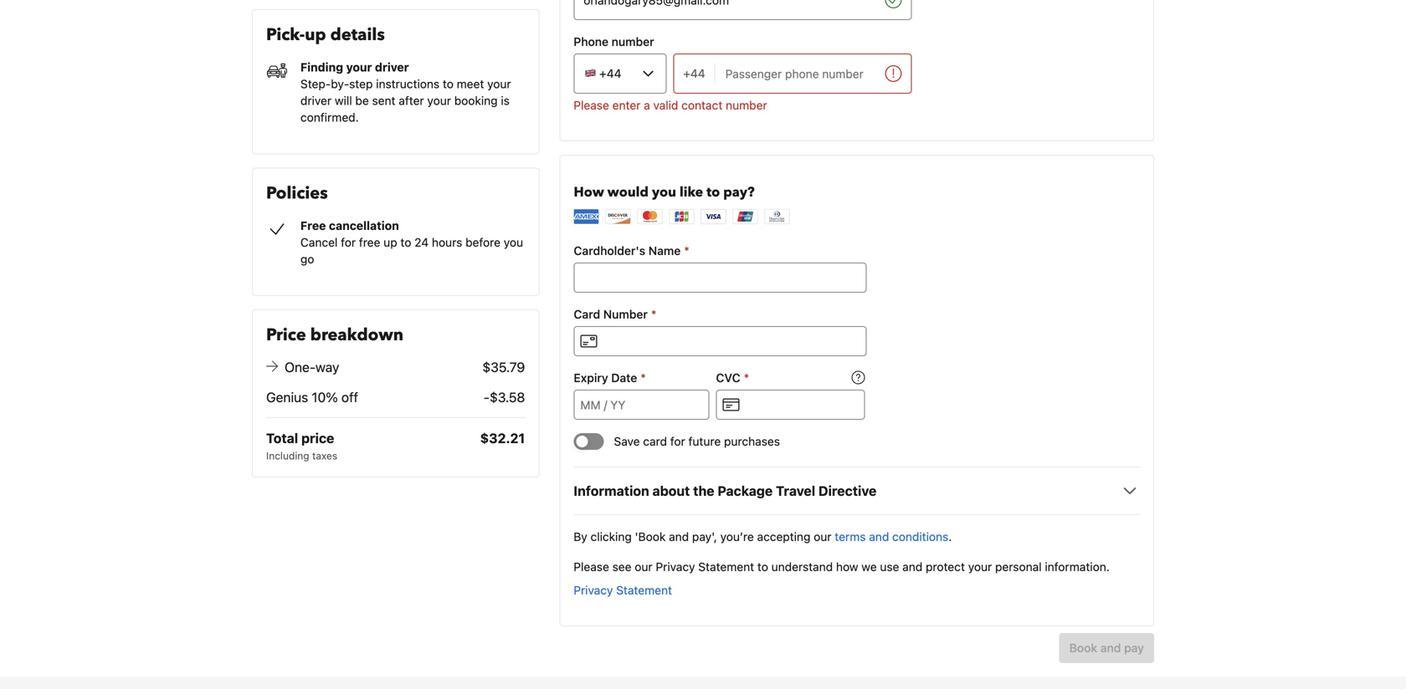 Task type: describe. For each thing, give the bounding box(es) containing it.
be
[[355, 94, 369, 108]]

book and pay button
[[1060, 634, 1155, 664]]

0 vertical spatial up
[[305, 23, 326, 46]]

after
[[399, 94, 424, 108]]

1 vertical spatial statement
[[616, 584, 672, 598]]

hours
[[432, 236, 462, 249]]

terms and conditions link
[[835, 530, 949, 544]]

1 horizontal spatial number
[[726, 98, 768, 112]]

clicking
[[591, 530, 632, 544]]

will
[[335, 94, 352, 108]]

booking
[[454, 94, 498, 108]]

one-way
[[285, 359, 339, 375]]

price breakdown
[[266, 324, 404, 347]]

information about the package travel directive button
[[574, 481, 1140, 502]]

cancel
[[301, 236, 338, 249]]

valid
[[654, 98, 679, 112]]

1 vertical spatial our
[[635, 561, 653, 574]]

total price
[[266, 431, 334, 447]]

how
[[836, 561, 859, 574]]

by-
[[331, 77, 349, 91]]

linked travel agreement information, click here to open element
[[574, 481, 1107, 502]]

the
[[693, 484, 715, 499]]

0 horizontal spatial privacy
[[574, 584, 613, 598]]

genius 10% off
[[266, 390, 358, 405]]

taxes
[[312, 450, 338, 462]]

1 horizontal spatial privacy
[[656, 561, 695, 574]]

see
[[613, 561, 632, 574]]

your up step
[[346, 60, 372, 74]]

'book
[[635, 530, 666, 544]]

finding
[[301, 60, 343, 74]]

off
[[342, 390, 358, 405]]

$32.21
[[480, 431, 525, 447]]

book and pay
[[1070, 642, 1145, 656]]

and right terms
[[869, 530, 889, 544]]

policies
[[266, 182, 328, 205]]

by
[[574, 530, 588, 544]]

protect
[[926, 561, 965, 574]]

sent
[[372, 94, 396, 108]]

way
[[316, 359, 339, 375]]

10%
[[312, 390, 338, 405]]

we
[[862, 561, 877, 574]]

Phone number telephone field
[[716, 54, 879, 94]]

please see our privacy statement to understand how we use and protect your personal information.
[[574, 561, 1110, 574]]

0 horizontal spatial driver
[[301, 94, 332, 108]]

$3.58
[[490, 390, 525, 405]]

1 horizontal spatial our
[[814, 530, 832, 544]]

free
[[301, 219, 326, 233]]

go
[[301, 252, 314, 266]]

and left pay', on the bottom of page
[[669, 530, 689, 544]]

24
[[415, 236, 429, 249]]

1 horizontal spatial driver
[[375, 60, 409, 74]]

0 horizontal spatial number
[[612, 35, 654, 49]]

to inside finding your driver step-by-step instructions to meet your driver will be sent after your booking is confirmed.
[[443, 77, 454, 91]]

and right use
[[903, 561, 923, 574]]

meet
[[457, 77, 484, 91]]

one-
[[285, 359, 316, 375]]

book
[[1070, 642, 1098, 656]]

Email address email field
[[574, 0, 879, 20]]

you're
[[721, 530, 754, 544]]

.
[[949, 530, 952, 544]]

information.
[[1045, 561, 1110, 574]]

travel
[[776, 484, 816, 499]]

$35.79
[[483, 359, 525, 375]]



Task type: locate. For each thing, give the bounding box(es) containing it.
enter
[[613, 98, 641, 112]]

up right "free"
[[384, 236, 397, 249]]

details
[[330, 23, 385, 46]]

price
[[266, 324, 306, 347]]

pay',
[[692, 530, 717, 544]]

pick-up details
[[266, 23, 385, 46]]

1 vertical spatial to
[[401, 236, 411, 249]]

total
[[266, 431, 298, 447]]

information
[[574, 484, 649, 499]]

cancellation
[[329, 219, 399, 233]]

and inside "button"
[[1101, 642, 1122, 656]]

1 vertical spatial privacy
[[574, 584, 613, 598]]

and left pay
[[1101, 642, 1122, 656]]

1 horizontal spatial statement
[[699, 561, 755, 574]]

please left see
[[574, 561, 609, 574]]

your up is
[[487, 77, 511, 91]]

to left meet
[[443, 77, 454, 91]]

to left 24
[[401, 236, 411, 249]]

for
[[341, 236, 356, 249]]

price
[[301, 431, 334, 447]]

1 horizontal spatial up
[[384, 236, 397, 249]]

driver up instructions
[[375, 60, 409, 74]]

step-
[[301, 77, 331, 91]]

0 horizontal spatial up
[[305, 23, 326, 46]]

driver
[[375, 60, 409, 74], [301, 94, 332, 108]]

to down by clicking 'book and pay', you're accepting our terms and conditions .
[[758, 561, 769, 574]]

a
[[644, 98, 650, 112]]

use
[[880, 561, 900, 574]]

about
[[653, 484, 690, 499]]

0 vertical spatial our
[[814, 530, 832, 544]]

pick-
[[266, 23, 305, 46]]

+44
[[683, 67, 706, 80]]

up inside free cancellation cancel for free up to 24 hours before you go
[[384, 236, 397, 249]]

statement
[[699, 561, 755, 574], [616, 584, 672, 598]]

up up the finding
[[305, 23, 326, 46]]

privacy statement link
[[574, 583, 1140, 599]]

to inside free cancellation cancel for free up to 24 hours before you go
[[401, 236, 411, 249]]

privacy
[[656, 561, 695, 574], [574, 584, 613, 598]]

genius
[[266, 390, 308, 405]]

0 vertical spatial to
[[443, 77, 454, 91]]

phone number
[[574, 35, 654, 49]]

-
[[484, 390, 490, 405]]

1 vertical spatial please
[[574, 561, 609, 574]]

number
[[612, 35, 654, 49], [726, 98, 768, 112]]

including
[[266, 450, 309, 462]]

number right contact
[[726, 98, 768, 112]]

statement down you're
[[699, 561, 755, 574]]

information about the package travel directive
[[574, 484, 877, 499]]

our
[[814, 530, 832, 544], [635, 561, 653, 574]]

0 horizontal spatial our
[[635, 561, 653, 574]]

by clicking 'book and pay', you're accepting our terms and conditions .
[[574, 530, 952, 544]]

instructions
[[376, 77, 440, 91]]

contact
[[682, 98, 723, 112]]

1 vertical spatial number
[[726, 98, 768, 112]]

-$3.58
[[484, 390, 525, 405]]

confirmed.
[[301, 110, 359, 124]]

finding your driver step-by-step instructions to meet your driver will be sent after your booking is confirmed.
[[301, 60, 511, 124]]

including taxes
[[266, 450, 338, 462]]

our left terms
[[814, 530, 832, 544]]

conditions
[[893, 530, 949, 544]]

breakdown
[[310, 324, 404, 347]]

privacy down see
[[574, 584, 613, 598]]

understand
[[772, 561, 833, 574]]

please enter a valid contact number
[[574, 98, 768, 112]]

you
[[504, 236, 523, 249]]

0 horizontal spatial statement
[[616, 584, 672, 598]]

number right phone
[[612, 35, 654, 49]]

please for please see our privacy statement to understand how we use and protect your personal information.
[[574, 561, 609, 574]]

pay
[[1125, 642, 1145, 656]]

1 horizontal spatial to
[[443, 77, 454, 91]]

is
[[501, 94, 510, 108]]

free cancellation cancel for free up to 24 hours before you go
[[301, 219, 523, 266]]

privacy statement
[[574, 584, 672, 598]]

1 vertical spatial up
[[384, 236, 397, 249]]

driver down step-
[[301, 94, 332, 108]]

up
[[305, 23, 326, 46], [384, 236, 397, 249]]

and
[[669, 530, 689, 544], [869, 530, 889, 544], [903, 561, 923, 574], [1101, 642, 1122, 656]]

please left enter
[[574, 98, 609, 112]]

please
[[574, 98, 609, 112], [574, 561, 609, 574]]

2 horizontal spatial to
[[758, 561, 769, 574]]

statement down see
[[616, 584, 672, 598]]

personal
[[996, 561, 1042, 574]]

your right protect at the bottom right
[[969, 561, 992, 574]]

0 vertical spatial number
[[612, 35, 654, 49]]

to
[[443, 77, 454, 91], [401, 236, 411, 249], [758, 561, 769, 574]]

our right see
[[635, 561, 653, 574]]

privacy down ''book'
[[656, 561, 695, 574]]

0 vertical spatial driver
[[375, 60, 409, 74]]

before
[[466, 236, 501, 249]]

accepting
[[757, 530, 811, 544]]

0 horizontal spatial to
[[401, 236, 411, 249]]

directive
[[819, 484, 877, 499]]

terms
[[835, 530, 866, 544]]

please for please enter a valid contact number
[[574, 98, 609, 112]]

free
[[359, 236, 381, 249]]

0 vertical spatial please
[[574, 98, 609, 112]]

1 vertical spatial driver
[[301, 94, 332, 108]]

step
[[349, 77, 373, 91]]

phone
[[574, 35, 609, 49]]

your right after
[[427, 94, 451, 108]]

1 please from the top
[[574, 98, 609, 112]]

2 vertical spatial to
[[758, 561, 769, 574]]

your
[[346, 60, 372, 74], [487, 77, 511, 91], [427, 94, 451, 108], [969, 561, 992, 574]]

0 vertical spatial statement
[[699, 561, 755, 574]]

0 vertical spatial privacy
[[656, 561, 695, 574]]

package
[[718, 484, 773, 499]]

2 please from the top
[[574, 561, 609, 574]]



Task type: vqa. For each thing, say whether or not it's contained in the screenshot.
number to the bottom
yes



